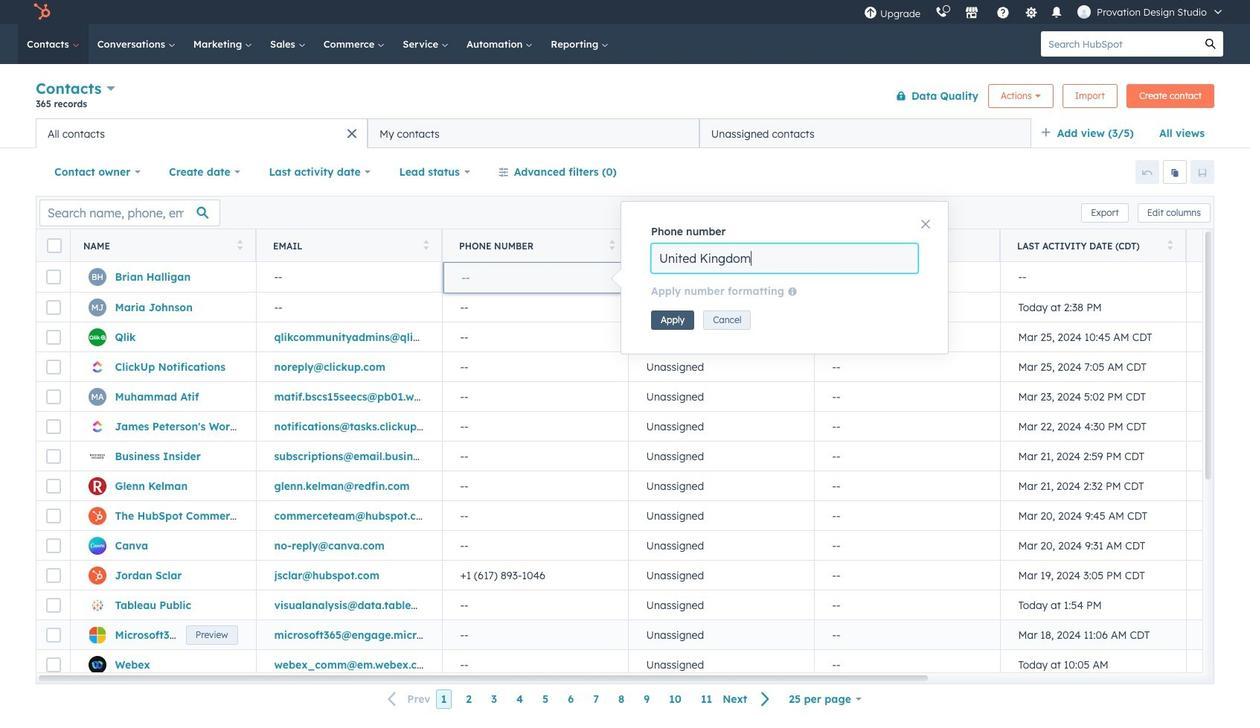Task type: locate. For each thing, give the bounding box(es) containing it.
menu
[[857, 0, 1233, 24]]

Search name, phone, email addresses, or company search field
[[39, 199, 220, 226]]

1 horizontal spatial press to sort. image
[[609, 239, 615, 250]]

banner
[[36, 76, 1215, 118]]

press to sort. element
[[237, 239, 243, 252], [423, 239, 429, 252], [609, 239, 615, 252], [796, 239, 801, 252], [1168, 239, 1173, 252]]

2 press to sort. image from the left
[[796, 239, 801, 250]]

None text field
[[652, 243, 919, 273]]

marketplaces image
[[966, 7, 979, 20]]

5 press to sort. element from the left
[[1168, 239, 1173, 252]]

pagination navigation
[[379, 689, 780, 709]]

3 press to sort. element from the left
[[609, 239, 615, 252]]

2 horizontal spatial press to sort. image
[[1168, 239, 1173, 250]]

column header
[[815, 229, 1001, 262]]

james peterson image
[[1078, 5, 1092, 19]]

1 press to sort. element from the left
[[237, 239, 243, 252]]

0 horizontal spatial press to sort. image
[[237, 239, 243, 250]]

press to sort. image
[[237, 239, 243, 250], [609, 239, 615, 250], [1168, 239, 1173, 250]]

Search HubSpot search field
[[1042, 31, 1199, 57]]

0 horizontal spatial press to sort. image
[[423, 239, 429, 250]]

1 horizontal spatial press to sort. image
[[796, 239, 801, 250]]

press to sort. image
[[423, 239, 429, 250], [796, 239, 801, 250]]



Task type: describe. For each thing, give the bounding box(es) containing it.
3 press to sort. image from the left
[[1168, 239, 1173, 250]]

1 press to sort. image from the left
[[237, 239, 243, 250]]

-- text field
[[462, 270, 609, 286]]

2 press to sort. image from the left
[[609, 239, 615, 250]]

close image
[[922, 220, 931, 229]]

4 press to sort. element from the left
[[796, 239, 801, 252]]

2 press to sort. element from the left
[[423, 239, 429, 252]]

1 press to sort. image from the left
[[423, 239, 429, 250]]



Task type: vqa. For each thing, say whether or not it's contained in the screenshot.
Data Management ELEMENT
no



